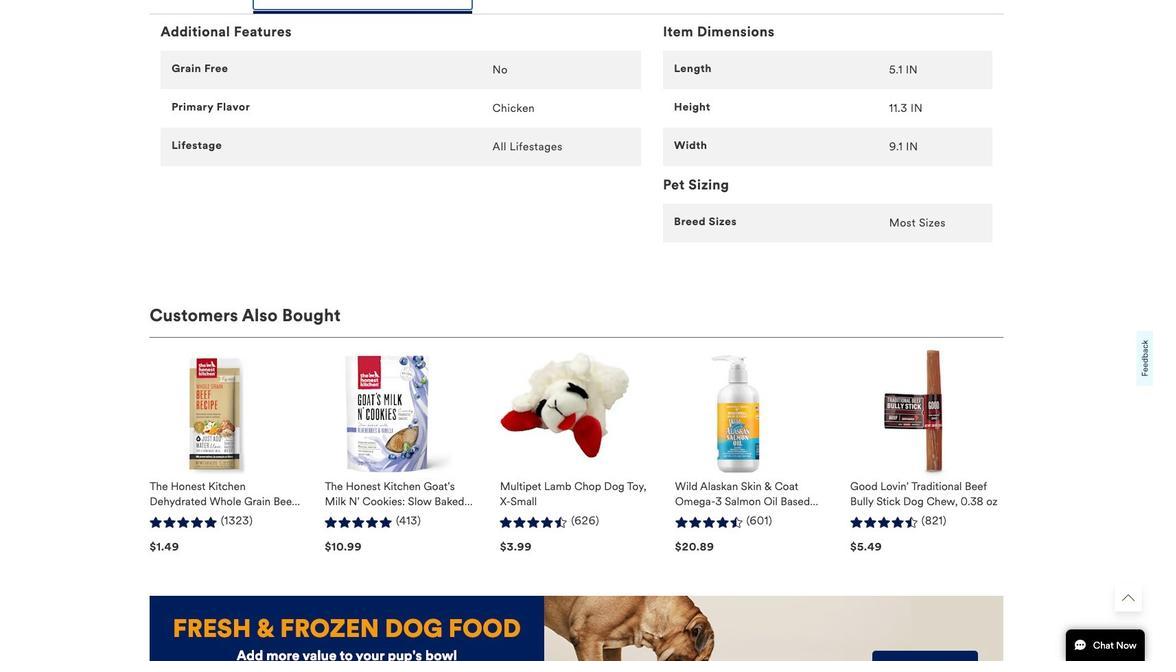 Task type: locate. For each thing, give the bounding box(es) containing it.
scroll to top image
[[1123, 592, 1135, 604]]



Task type: vqa. For each thing, say whether or not it's contained in the screenshot.
If within the —who tend to be the most expensive and require the most daily attention. Depending on which small pet you choose, their nutrition, grooming, exercise and sleep needs will vary. Chinchillas, for example, are nocturnal. You'll also have to consider what size habitat your new pet will need and how much time they'll spend in it. Ferrets, for example, do best when they're allowed to spend a lot of time outside their enclosure. If you're intrigued by the possibility of having a pet ferret, even more research will be required, and it's important to note that they are banned as pets in California and Washington state as well as in some cities, including New York.
no



Task type: describe. For each thing, give the bounding box(es) containing it.
product details tab list
[[150, 0, 1004, 254]]



